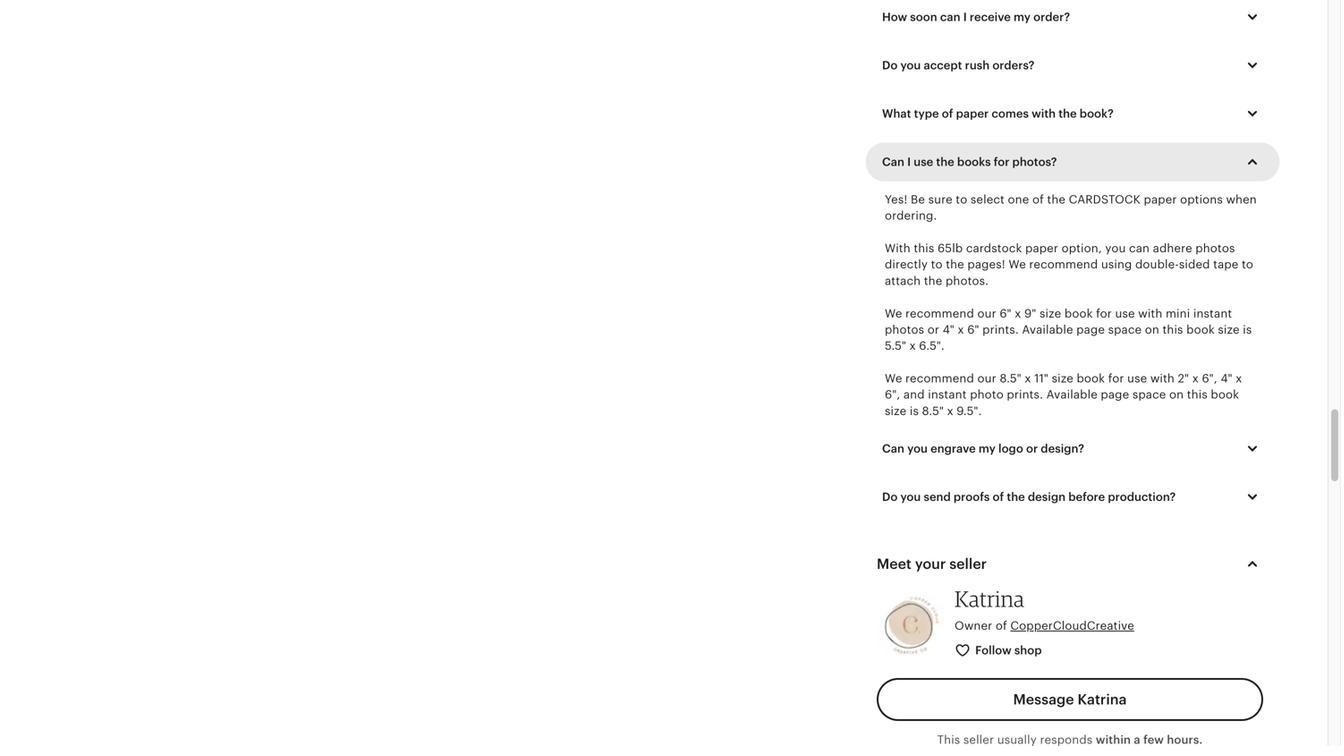 Task type: describe. For each thing, give the bounding box(es) containing it.
you for can you engrave my logo or design?
[[907, 442, 928, 455]]

do you send proofs of the design before production?
[[882, 490, 1176, 504]]

photo
[[970, 388, 1004, 402]]

2"
[[1178, 372, 1189, 385]]

katrina inside 'button'
[[1078, 692, 1127, 708]]

with for 9"
[[1138, 307, 1163, 320]]

design?
[[1041, 442, 1085, 455]]

space inside we recommend our 8.5" x 11" size book for use with 2" x 6", 4" x 6", and instant photo prints. available page space on this book size is 8.5" x 9.5".
[[1133, 388, 1166, 402]]

on inside we recommend our 8.5" x 11" size book for use with 2" x 6", 4" x 6", and instant photo prints. available page space on this book size is 8.5" x 9.5".
[[1170, 388, 1184, 402]]

design
[[1028, 490, 1066, 504]]

4" inside we recommend our 8.5" x 11" size book for use with 2" x 6", 4" x 6", and instant photo prints. available page space on this book size is 8.5" x 9.5".
[[1221, 372, 1233, 385]]

rush
[[965, 58, 990, 72]]

katrina image
[[877, 591, 944, 658]]

do for do you accept rush orders?
[[882, 58, 898, 72]]

how
[[882, 10, 908, 24]]

before
[[1069, 490, 1105, 504]]

this inside we recommend our 6" x 9" size book for use with mini instant photos or 4" x 6" prints. available page space on this book size is 5.5" x 6.5".
[[1163, 323, 1183, 336]]

paper inside dropdown button
[[956, 107, 989, 120]]

the left design
[[1007, 490, 1025, 504]]

how soon can i receive my order? button
[[869, 0, 1277, 36]]

use for 6",
[[1128, 372, 1147, 385]]

65lb
[[938, 242, 963, 255]]

page inside we recommend our 8.5" x 11" size book for use with 2" x 6", 4" x 6", and instant photo prints. available page space on this book size is 8.5" x 9.5".
[[1101, 388, 1130, 402]]

type
[[914, 107, 939, 120]]

instant inside we recommend our 6" x 9" size book for use with mini instant photos or 4" x 6" prints. available page space on this book size is 5.5" x 6.5".
[[1194, 307, 1232, 320]]

for inside dropdown button
[[994, 155, 1010, 169]]

book?
[[1080, 107, 1114, 120]]

our for 6"
[[978, 307, 997, 320]]

accept
[[924, 58, 962, 72]]

follow
[[975, 644, 1012, 657]]

can i use the books for photos? button
[[869, 143, 1277, 181]]

is inside we recommend our 8.5" x 11" size book for use with 2" x 6", 4" x 6", and instant photo prints. available page space on this book size is 8.5" x 9.5".
[[910, 404, 919, 418]]

for for 11"
[[1108, 372, 1124, 385]]

soon
[[910, 10, 938, 24]]

photos inside we recommend our 6" x 9" size book for use with mini instant photos or 4" x 6" prints. available page space on this book size is 5.5" x 6.5".
[[885, 323, 925, 336]]

i inside can i use the books for photos? dropdown button
[[907, 155, 911, 169]]

0 horizontal spatial 6"
[[968, 323, 979, 336]]

receive
[[970, 10, 1011, 24]]

to inside yes! be sure to select one of the cardstock paper options when ordering.
[[956, 193, 968, 206]]

photos?
[[1013, 155, 1057, 169]]

can for can i use the books for photos?
[[882, 155, 905, 169]]

option,
[[1062, 242, 1102, 255]]

be
[[911, 193, 925, 206]]

the left books
[[936, 155, 955, 169]]

seller
[[950, 556, 987, 572]]

with for 11"
[[1151, 372, 1175, 385]]

4" inside we recommend our 6" x 9" size book for use with mini instant photos or 4" x 6" prints. available page space on this book size is 5.5" x 6.5".
[[943, 323, 955, 336]]

follow shop
[[975, 644, 1042, 657]]

proofs
[[954, 490, 990, 504]]

engrave
[[931, 442, 976, 455]]

tape
[[1213, 258, 1239, 271]]

0 vertical spatial 8.5"
[[1000, 372, 1022, 385]]

we inside 'with this 65lb cardstock paper option, you can adhere photos directly to the pages! we recommend using double-sided tape to attach the photos.'
[[1009, 258, 1026, 271]]

cardstock
[[966, 242, 1022, 255]]

9.5".
[[957, 404, 982, 418]]

recommend inside 'with this 65lb cardstock paper option, you can adhere photos directly to the pages! we recommend using double-sided tape to attach the photos.'
[[1029, 258, 1098, 271]]

do you accept rush orders? button
[[869, 47, 1277, 84]]

0 vertical spatial 6"
[[1000, 307, 1012, 320]]

11"
[[1035, 372, 1049, 385]]

or inside dropdown button
[[1026, 442, 1038, 455]]

instant inside we recommend our 8.5" x 11" size book for use with 2" x 6", 4" x 6", and instant photo prints. available page space on this book size is 8.5" x 9.5".
[[928, 388, 967, 402]]

can you engrave my logo or design?
[[882, 442, 1085, 455]]

1 vertical spatial 8.5"
[[922, 404, 944, 418]]

you for do you accept rush orders?
[[901, 58, 921, 72]]

the left book?
[[1059, 107, 1077, 120]]

you for do you send proofs of the design before production?
[[901, 490, 921, 504]]

we for instant
[[885, 372, 902, 385]]

message katrina button
[[877, 678, 1264, 721]]

the right attach
[[924, 274, 943, 288]]

the inside yes! be sure to select one of the cardstock paper options when ordering.
[[1047, 193, 1066, 206]]

meet
[[877, 556, 912, 572]]

photos.
[[946, 274, 989, 288]]

use inside dropdown button
[[914, 155, 934, 169]]

sure
[[928, 193, 953, 206]]

6.5".
[[919, 339, 945, 353]]

cardstock
[[1069, 193, 1141, 206]]

of right proofs
[[993, 490, 1004, 504]]

paper inside 'with this 65lb cardstock paper option, you can adhere photos directly to the pages! we recommend using double-sided tape to attach the photos.'
[[1025, 242, 1059, 255]]

sided
[[1179, 258, 1210, 271]]

coppercloudcreative link
[[1011, 619, 1135, 633]]

directly
[[885, 258, 928, 271]]

page inside we recommend our 6" x 9" size book for use with mini instant photos or 4" x 6" prints. available page space on this book size is 5.5" x 6.5".
[[1077, 323, 1105, 336]]

yes!
[[885, 193, 908, 206]]

katrina owner of coppercloudcreative
[[955, 586, 1135, 633]]

with
[[885, 242, 911, 255]]

how soon can i receive my order?
[[882, 10, 1070, 24]]

we recommend our 8.5" x 11" size book for use with 2" x 6", 4" x 6", and instant photo prints. available page space on this book size is 8.5" x 9.5".
[[885, 372, 1242, 418]]

size right 11"
[[1052, 372, 1074, 385]]

0 horizontal spatial my
[[979, 442, 996, 455]]

yes! be sure to select one of the cardstock paper options when ordering.
[[885, 193, 1257, 223]]

we recommend our 6" x 9" size book for use with mini instant photos or 4" x 6" prints. available page space on this book size is 5.5" x 6.5".
[[885, 307, 1252, 353]]

follow shop button
[[941, 634, 1057, 667]]

pages!
[[968, 258, 1006, 271]]



Task type: locate. For each thing, give the bounding box(es) containing it.
0 vertical spatial this
[[914, 242, 935, 255]]

is
[[1243, 323, 1252, 336], [910, 404, 919, 418]]

our for 8.5"
[[978, 372, 997, 385]]

1 horizontal spatial instant
[[1194, 307, 1232, 320]]

1 vertical spatial i
[[907, 155, 911, 169]]

1 horizontal spatial 8.5"
[[1000, 372, 1022, 385]]

2 can from the top
[[882, 442, 905, 455]]

message katrina
[[1013, 692, 1127, 708]]

can
[[940, 10, 961, 24], [1129, 242, 1150, 255]]

2 vertical spatial paper
[[1025, 242, 1059, 255]]

1 horizontal spatial my
[[1014, 10, 1031, 24]]

1 horizontal spatial photos
[[1196, 242, 1235, 255]]

katrina up owner
[[955, 586, 1025, 612]]

ordering.
[[885, 209, 937, 223]]

1 vertical spatial use
[[1115, 307, 1135, 320]]

use for photos
[[1115, 307, 1135, 320]]

use inside we recommend our 6" x 9" size book for use with mini instant photos or 4" x 6" prints. available page space on this book size is 5.5" x 6.5".
[[1115, 307, 1135, 320]]

2 vertical spatial for
[[1108, 372, 1124, 385]]

0 horizontal spatial this
[[914, 242, 935, 255]]

recommend for photo
[[906, 372, 974, 385]]

we down 5.5"
[[885, 372, 902, 385]]

0 horizontal spatial photos
[[885, 323, 925, 336]]

can
[[882, 155, 905, 169], [882, 442, 905, 455]]

0 horizontal spatial or
[[928, 323, 940, 336]]

recommend up and
[[906, 372, 974, 385]]

or
[[928, 323, 940, 336], [1026, 442, 1038, 455]]

recommend down 'option,'
[[1029, 258, 1098, 271]]

1 horizontal spatial to
[[956, 193, 968, 206]]

for down using
[[1096, 307, 1112, 320]]

0 horizontal spatial 8.5"
[[922, 404, 944, 418]]

on down 2"
[[1170, 388, 1184, 402]]

0 vertical spatial 4"
[[943, 323, 955, 336]]

with right comes
[[1032, 107, 1056, 120]]

use up be
[[914, 155, 934, 169]]

paper left options
[[1144, 193, 1177, 206]]

0 vertical spatial page
[[1077, 323, 1105, 336]]

1 vertical spatial 4"
[[1221, 372, 1233, 385]]

1 horizontal spatial can
[[1129, 242, 1150, 255]]

do left send
[[882, 490, 898, 504]]

1 vertical spatial instant
[[928, 388, 967, 402]]

recommend inside we recommend our 8.5" x 11" size book for use with 2" x 6", 4" x 6", and instant photo prints. available page space on this book size is 8.5" x 9.5".
[[906, 372, 974, 385]]

with left mini at the right top
[[1138, 307, 1163, 320]]

2 vertical spatial this
[[1187, 388, 1208, 402]]

recommend up 6.5".
[[906, 307, 974, 320]]

photos
[[1196, 242, 1235, 255], [885, 323, 925, 336]]

my left order?
[[1014, 10, 1031, 24]]

1 horizontal spatial katrina
[[1078, 692, 1127, 708]]

can right soon
[[940, 10, 961, 24]]

when
[[1226, 193, 1257, 206]]

0 horizontal spatial paper
[[956, 107, 989, 120]]

or right logo
[[1026, 442, 1038, 455]]

0 vertical spatial for
[[994, 155, 1010, 169]]

this down mini at the right top
[[1163, 323, 1183, 336]]

on inside we recommend our 6" x 9" size book for use with mini instant photos or 4" x 6" prints. available page space on this book size is 5.5" x 6.5".
[[1145, 323, 1160, 336]]

1 horizontal spatial this
[[1163, 323, 1183, 336]]

available inside we recommend our 8.5" x 11" size book for use with 2" x 6", 4" x 6", and instant photo prints. available page space on this book size is 8.5" x 9.5".
[[1047, 388, 1098, 402]]

8.5" up photo
[[1000, 372, 1022, 385]]

1 horizontal spatial on
[[1170, 388, 1184, 402]]

0 horizontal spatial on
[[1145, 323, 1160, 336]]

6", right 2"
[[1202, 372, 1218, 385]]

1 horizontal spatial paper
[[1025, 242, 1059, 255]]

1 vertical spatial or
[[1026, 442, 1038, 455]]

0 horizontal spatial katrina
[[955, 586, 1025, 612]]

mini
[[1166, 307, 1190, 320]]

x
[[1015, 307, 1021, 320], [958, 323, 964, 336], [910, 339, 916, 353], [1025, 372, 1031, 385], [1193, 372, 1199, 385], [1236, 372, 1242, 385], [947, 404, 954, 418]]

instant
[[1194, 307, 1232, 320], [928, 388, 967, 402]]

9"
[[1025, 307, 1037, 320]]

and
[[904, 388, 925, 402]]

the
[[1059, 107, 1077, 120], [936, 155, 955, 169], [1047, 193, 1066, 206], [946, 258, 964, 271], [924, 274, 943, 288], [1007, 490, 1025, 504]]

2 vertical spatial recommend
[[906, 372, 974, 385]]

the down "65lb"
[[946, 258, 964, 271]]

0 vertical spatial on
[[1145, 323, 1160, 336]]

we for prints.
[[885, 307, 902, 320]]

1 can from the top
[[882, 155, 905, 169]]

use
[[914, 155, 934, 169], [1115, 307, 1135, 320], [1128, 372, 1147, 385]]

1 horizontal spatial or
[[1026, 442, 1038, 455]]

select
[[971, 193, 1005, 206]]

2 horizontal spatial to
[[1242, 258, 1254, 271]]

4" up 6.5".
[[943, 323, 955, 336]]

1 vertical spatial on
[[1170, 388, 1184, 402]]

5.5"
[[885, 339, 906, 353]]

1 our from the top
[[978, 307, 997, 320]]

for right books
[[994, 155, 1010, 169]]

shop
[[1015, 644, 1042, 657]]

page
[[1077, 323, 1105, 336], [1101, 388, 1130, 402]]

with inside we recommend our 6" x 9" size book for use with mini instant photos or 4" x 6" prints. available page space on this book size is 5.5" x 6.5".
[[1138, 307, 1163, 320]]

1 vertical spatial page
[[1101, 388, 1130, 402]]

using
[[1101, 258, 1132, 271]]

0 horizontal spatial 6",
[[885, 388, 900, 402]]

0 vertical spatial katrina
[[955, 586, 1025, 612]]

0 vertical spatial is
[[1243, 323, 1252, 336]]

space inside we recommend our 6" x 9" size book for use with mini instant photos or 4" x 6" prints. available page space on this book size is 5.5" x 6.5".
[[1108, 323, 1142, 336]]

of up the follow shop button
[[996, 619, 1007, 633]]

orders?
[[993, 58, 1035, 72]]

1 vertical spatial can
[[1129, 242, 1150, 255]]

katrina
[[955, 586, 1025, 612], [1078, 692, 1127, 708]]

i left receive
[[963, 10, 967, 24]]

my left logo
[[979, 442, 996, 455]]

8.5"
[[1000, 372, 1022, 385], [922, 404, 944, 418]]

1 vertical spatial available
[[1047, 388, 1098, 402]]

or inside we recommend our 6" x 9" size book for use with mini instant photos or 4" x 6" prints. available page space on this book size is 5.5" x 6.5".
[[928, 323, 940, 336]]

photos up 5.5"
[[885, 323, 925, 336]]

this down 2"
[[1187, 388, 1208, 402]]

our up photo
[[978, 372, 997, 385]]

6", left and
[[885, 388, 900, 402]]

size right the 9"
[[1040, 307, 1062, 320]]

4" right 2"
[[1221, 372, 1233, 385]]

paper
[[956, 107, 989, 120], [1144, 193, 1177, 206], [1025, 242, 1059, 255]]

8.5" down and
[[922, 404, 944, 418]]

prints.
[[983, 323, 1019, 336], [1007, 388, 1043, 402]]

1 horizontal spatial 6"
[[1000, 307, 1012, 320]]

size down 'tape'
[[1218, 323, 1240, 336]]

owner
[[955, 619, 993, 633]]

of
[[942, 107, 953, 120], [1033, 193, 1044, 206], [993, 490, 1004, 504], [996, 619, 1007, 633]]

what type of paper comes with the book? button
[[869, 95, 1277, 132]]

send
[[924, 490, 951, 504]]

1 vertical spatial this
[[1163, 323, 1183, 336]]

1 vertical spatial prints.
[[1007, 388, 1043, 402]]

2 vertical spatial we
[[885, 372, 902, 385]]

photos inside 'with this 65lb cardstock paper option, you can adhere photos directly to the pages! we recommend using double-sided tape to attach the photos.'
[[1196, 242, 1235, 255]]

on down double-
[[1145, 323, 1160, 336]]

0 vertical spatial prints.
[[983, 323, 1019, 336]]

you
[[901, 58, 921, 72], [1105, 242, 1126, 255], [907, 442, 928, 455], [901, 490, 921, 504]]

0 vertical spatial do
[[882, 58, 898, 72]]

meet your seller
[[877, 556, 987, 572]]

space
[[1108, 323, 1142, 336], [1133, 388, 1166, 402]]

0 vertical spatial use
[[914, 155, 934, 169]]

our inside we recommend our 6" x 9" size book for use with mini instant photos or 4" x 6" prints. available page space on this book size is 5.5" x 6.5".
[[978, 307, 997, 320]]

is inside we recommend our 6" x 9" size book for use with mini instant photos or 4" x 6" prints. available page space on this book size is 5.5" x 6.5".
[[1243, 323, 1252, 336]]

size
[[1040, 307, 1062, 320], [1218, 323, 1240, 336], [1052, 372, 1074, 385], [885, 404, 907, 418]]

1 vertical spatial for
[[1096, 307, 1112, 320]]

0 vertical spatial my
[[1014, 10, 1031, 24]]

6",
[[1202, 372, 1218, 385], [885, 388, 900, 402]]

2 vertical spatial use
[[1128, 372, 1147, 385]]

2 horizontal spatial this
[[1187, 388, 1208, 402]]

can for can you engrave my logo or design?
[[882, 442, 905, 455]]

of right type
[[942, 107, 953, 120]]

your
[[915, 556, 946, 572]]

we
[[1009, 258, 1026, 271], [885, 307, 902, 320], [885, 372, 902, 385]]

1 horizontal spatial 6",
[[1202, 372, 1218, 385]]

coppercloudcreative
[[1011, 619, 1135, 633]]

one
[[1008, 193, 1029, 206]]

of inside katrina owner of coppercloudcreative
[[996, 619, 1007, 633]]

attach
[[885, 274, 921, 288]]

available down 11"
[[1047, 388, 1098, 402]]

can down and
[[882, 442, 905, 455]]

1 vertical spatial paper
[[1144, 193, 1177, 206]]

0 horizontal spatial i
[[907, 155, 911, 169]]

production?
[[1108, 490, 1176, 504]]

use down using
[[1115, 307, 1135, 320]]

6" left the 9"
[[1000, 307, 1012, 320]]

page down 'with this 65lb cardstock paper option, you can adhere photos directly to the pages! we recommend using double-sided tape to attach the photos.'
[[1077, 323, 1105, 336]]

0 vertical spatial or
[[928, 323, 940, 336]]

1 do from the top
[[882, 58, 898, 72]]

to right 'tape'
[[1242, 258, 1254, 271]]

1 vertical spatial photos
[[885, 323, 925, 336]]

we inside we recommend our 8.5" x 11" size book for use with 2" x 6", 4" x 6", and instant photo prints. available page space on this book size is 8.5" x 9.5".
[[885, 372, 902, 385]]

page up can you engrave my logo or design? dropdown button
[[1101, 388, 1130, 402]]

0 vertical spatial can
[[940, 10, 961, 24]]

you inside 'with this 65lb cardstock paper option, you can adhere photos directly to the pages! we recommend using double-sided tape to attach the photos.'
[[1105, 242, 1126, 255]]

1 vertical spatial can
[[882, 442, 905, 455]]

katrina right message
[[1078, 692, 1127, 708]]

do down how on the top of page
[[882, 58, 898, 72]]

can up yes!
[[882, 155, 905, 169]]

order?
[[1034, 10, 1070, 24]]

for
[[994, 155, 1010, 169], [1096, 307, 1112, 320], [1108, 372, 1124, 385]]

for left 2"
[[1108, 372, 1124, 385]]

prints. inside we recommend our 6" x 9" size book for use with mini instant photos or 4" x 6" prints. available page space on this book size is 5.5" x 6.5".
[[983, 323, 1019, 336]]

you left accept
[[901, 58, 921, 72]]

our down the photos.
[[978, 307, 997, 320]]

i inside how soon can i receive my order? dropdown button
[[963, 10, 967, 24]]

this inside we recommend our 8.5" x 11" size book for use with 2" x 6", 4" x 6", and instant photo prints. available page space on this book size is 8.5" x 9.5".
[[1187, 388, 1208, 402]]

0 vertical spatial space
[[1108, 323, 1142, 336]]

instant up 9.5". at the right of page
[[928, 388, 967, 402]]

0 vertical spatial i
[[963, 10, 967, 24]]

with left 2"
[[1151, 372, 1175, 385]]

1 vertical spatial our
[[978, 372, 997, 385]]

1 vertical spatial we
[[885, 307, 902, 320]]

do you send proofs of the design before production? button
[[869, 478, 1277, 516]]

paper inside yes! be sure to select one of the cardstock paper options when ordering.
[[1144, 193, 1177, 206]]

2 our from the top
[[978, 372, 997, 385]]

0 vertical spatial our
[[978, 307, 997, 320]]

what type of paper comes with the book?
[[882, 107, 1114, 120]]

1 horizontal spatial is
[[1243, 323, 1252, 336]]

to down "65lb"
[[931, 258, 943, 271]]

do you accept rush orders?
[[882, 58, 1035, 72]]

1 vertical spatial is
[[910, 404, 919, 418]]

for inside we recommend our 6" x 9" size book for use with mini instant photos or 4" x 6" prints. available page space on this book size is 5.5" x 6.5".
[[1096, 307, 1112, 320]]

1 horizontal spatial i
[[963, 10, 967, 24]]

1 vertical spatial space
[[1133, 388, 1166, 402]]

do
[[882, 58, 898, 72], [882, 490, 898, 504]]

size down and
[[885, 404, 907, 418]]

adhere
[[1153, 242, 1193, 255]]

4"
[[943, 323, 955, 336], [1221, 372, 1233, 385]]

2 vertical spatial with
[[1151, 372, 1175, 385]]

0 vertical spatial photos
[[1196, 242, 1235, 255]]

0 vertical spatial paper
[[956, 107, 989, 120]]

paper left 'option,'
[[1025, 242, 1059, 255]]

recommend for available
[[906, 307, 974, 320]]

available down the 9"
[[1022, 323, 1073, 336]]

of inside yes! be sure to select one of the cardstock paper options when ordering.
[[1033, 193, 1044, 206]]

0 vertical spatial available
[[1022, 323, 1073, 336]]

0 vertical spatial with
[[1032, 107, 1056, 120]]

i
[[963, 10, 967, 24], [907, 155, 911, 169]]

to right sure
[[956, 193, 968, 206]]

double-
[[1136, 258, 1179, 271]]

do for do you send proofs of the design before production?
[[882, 490, 898, 504]]

what
[[882, 107, 911, 120]]

can you engrave my logo or design? button
[[869, 430, 1277, 468]]

0 horizontal spatial 4"
[[943, 323, 955, 336]]

paper left comes
[[956, 107, 989, 120]]

the right one
[[1047, 193, 1066, 206]]

2 horizontal spatial paper
[[1144, 193, 1177, 206]]

photos up 'tape'
[[1196, 242, 1235, 255]]

this up "directly"
[[914, 242, 935, 255]]

can inside 'with this 65lb cardstock paper option, you can adhere photos directly to the pages! we recommend using double-sided tape to attach the photos.'
[[1129, 242, 1150, 255]]

options
[[1180, 193, 1223, 206]]

0 vertical spatial instant
[[1194, 307, 1232, 320]]

1 vertical spatial my
[[979, 442, 996, 455]]

prints. down the photos.
[[983, 323, 1019, 336]]

you up using
[[1105, 242, 1126, 255]]

can up double-
[[1129, 242, 1150, 255]]

this inside 'with this 65lb cardstock paper option, you can adhere photos directly to the pages! we recommend using double-sided tape to attach the photos.'
[[914, 242, 935, 255]]

1 horizontal spatial 4"
[[1221, 372, 1233, 385]]

1 vertical spatial 6",
[[885, 388, 900, 402]]

available inside we recommend our 6" x 9" size book for use with mini instant photos or 4" x 6" prints. available page space on this book size is 5.5" x 6.5".
[[1022, 323, 1073, 336]]

of right one
[[1033, 193, 1044, 206]]

for inside we recommend our 8.5" x 11" size book for use with 2" x 6", 4" x 6", and instant photo prints. available page space on this book size is 8.5" x 9.5".
[[1108, 372, 1124, 385]]

use inside we recommend our 8.5" x 11" size book for use with 2" x 6", 4" x 6", and instant photo prints. available page space on this book size is 8.5" x 9.5".
[[1128, 372, 1147, 385]]

instant right mini at the right top
[[1194, 307, 1232, 320]]

can i use the books for photos?
[[882, 155, 1057, 169]]

0 horizontal spatial can
[[940, 10, 961, 24]]

you left engrave
[[907, 442, 928, 455]]

meet your seller button
[[861, 543, 1280, 586]]

use left 2"
[[1128, 372, 1147, 385]]

0 vertical spatial 6",
[[1202, 372, 1218, 385]]

0 vertical spatial we
[[1009, 258, 1026, 271]]

with this 65lb cardstock paper option, you can adhere photos directly to the pages! we recommend using double-sided tape to attach the photos.
[[885, 242, 1254, 288]]

i up be
[[907, 155, 911, 169]]

0 vertical spatial can
[[882, 155, 905, 169]]

prints. inside we recommend our 8.5" x 11" size book for use with 2" x 6", 4" x 6", and instant photo prints. available page space on this book size is 8.5" x 9.5".
[[1007, 388, 1043, 402]]

we up 5.5"
[[885, 307, 902, 320]]

available
[[1022, 323, 1073, 336], [1047, 388, 1098, 402]]

for for 9"
[[1096, 307, 1112, 320]]

0 vertical spatial recommend
[[1029, 258, 1098, 271]]

space down mini at the right top
[[1133, 388, 1166, 402]]

our inside we recommend our 8.5" x 11" size book for use with 2" x 6", 4" x 6", and instant photo prints. available page space on this book size is 8.5" x 9.5".
[[978, 372, 997, 385]]

1 vertical spatial do
[[882, 490, 898, 504]]

recommend inside we recommend our 6" x 9" size book for use with mini instant photos or 4" x 6" prints. available page space on this book size is 5.5" x 6.5".
[[906, 307, 974, 320]]

we inside we recommend our 6" x 9" size book for use with mini instant photos or 4" x 6" prints. available page space on this book size is 5.5" x 6.5".
[[885, 307, 902, 320]]

with inside we recommend our 8.5" x 11" size book for use with 2" x 6", 4" x 6", and instant photo prints. available page space on this book size is 8.5" x 9.5".
[[1151, 372, 1175, 385]]

1 vertical spatial recommend
[[906, 307, 974, 320]]

books
[[957, 155, 991, 169]]

or up 6.5".
[[928, 323, 940, 336]]

you left send
[[901, 490, 921, 504]]

we down cardstock at the right top of page
[[1009, 258, 1026, 271]]

6" down the photos.
[[968, 323, 979, 336]]

2 do from the top
[[882, 490, 898, 504]]

with inside dropdown button
[[1032, 107, 1056, 120]]

can inside dropdown button
[[940, 10, 961, 24]]

logo
[[999, 442, 1024, 455]]

our
[[978, 307, 997, 320], [978, 372, 997, 385]]

0 horizontal spatial instant
[[928, 388, 967, 402]]

message
[[1013, 692, 1074, 708]]

1 vertical spatial 6"
[[968, 323, 979, 336]]

my
[[1014, 10, 1031, 24], [979, 442, 996, 455]]

0 horizontal spatial is
[[910, 404, 919, 418]]

1 vertical spatial katrina
[[1078, 692, 1127, 708]]

prints. down 11"
[[1007, 388, 1043, 402]]

1 vertical spatial with
[[1138, 307, 1163, 320]]

with
[[1032, 107, 1056, 120], [1138, 307, 1163, 320], [1151, 372, 1175, 385]]

comes
[[992, 107, 1029, 120]]

katrina inside katrina owner of coppercloudcreative
[[955, 586, 1025, 612]]

space down using
[[1108, 323, 1142, 336]]

0 horizontal spatial to
[[931, 258, 943, 271]]



Task type: vqa. For each thing, say whether or not it's contained in the screenshot.
Pet Custom Vintage Shirt, Custom Cat Graphic Unisex Comfort Colors Shirt, Dog Bootleg Retro 90's Tee Gift For Her, Customize Pet Shirts on the top right
no



